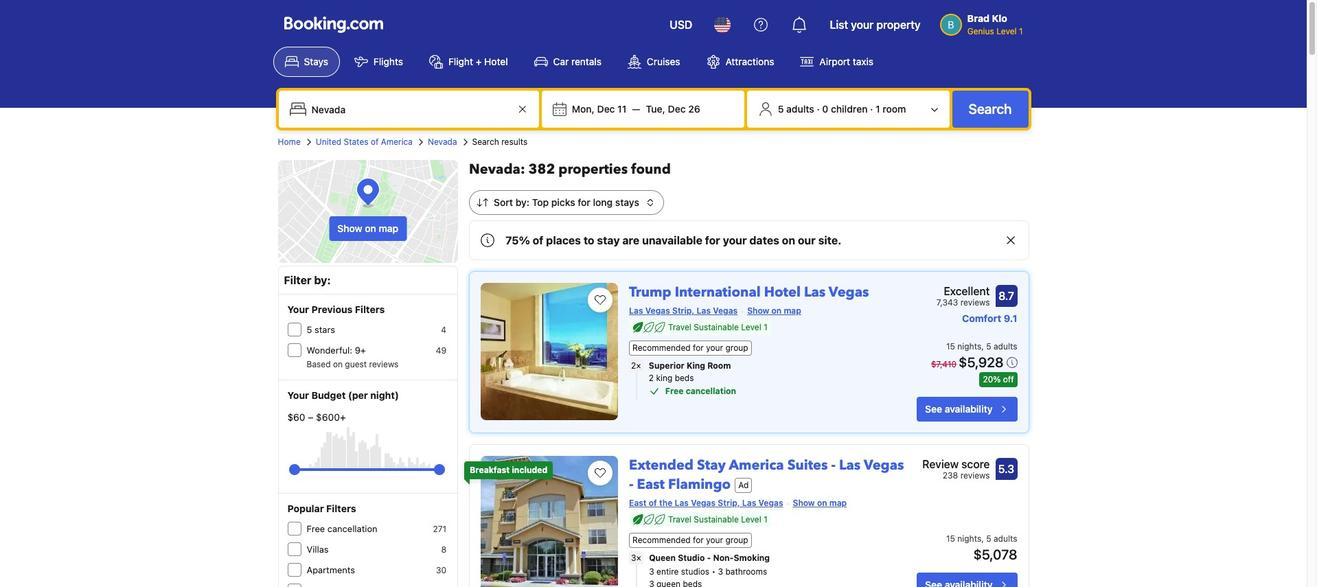 Task type: locate. For each thing, give the bounding box(es) containing it.
0 vertical spatial ×
[[636, 361, 641, 371]]

of right states
[[371, 137, 379, 147]]

11
[[618, 103, 627, 115]]

east left the
[[629, 498, 647, 508]]

recommended for your group up studio
[[633, 535, 748, 545]]

america down where are you going? 'field'
[[381, 137, 413, 147]]

2 left superior
[[631, 361, 636, 371]]

× left queen
[[636, 553, 642, 563]]

usd
[[670, 19, 693, 31]]

group
[[294, 459, 440, 481]]

queen studio - non-smoking link
[[649, 552, 870, 565]]

0
[[823, 103, 829, 115]]

- down extended
[[629, 475, 634, 494]]

2 horizontal spatial 3
[[718, 567, 723, 577]]

,
[[982, 341, 984, 352], [982, 534, 984, 544]]

the
[[659, 498, 673, 508]]

studio
[[678, 553, 705, 563]]

1 horizontal spatial strip,
[[718, 498, 740, 508]]

2 vertical spatial of
[[649, 498, 657, 508]]

las down our
[[804, 283, 826, 302]]

united states of america link
[[316, 136, 413, 148]]

filter by:
[[284, 274, 331, 286]]

2 king beds
[[649, 373, 694, 383]]

king
[[687, 361, 706, 371]]

dec left 26
[[668, 103, 686, 115]]

1 vertical spatial cancellation
[[328, 523, 378, 534]]

2 vertical spatial show on map
[[793, 498, 847, 508]]

non-
[[713, 553, 734, 563]]

search inside button
[[969, 101, 1012, 117]]

cancellation down room
[[686, 386, 736, 396]]

1 horizontal spatial 2
[[649, 373, 654, 383]]

for
[[578, 196, 591, 208], [705, 234, 721, 247], [693, 343, 704, 353], [693, 535, 704, 545]]

9.1
[[1004, 313, 1018, 324]]

filters right previous
[[355, 304, 385, 315]]

free
[[666, 386, 684, 396], [307, 523, 325, 534]]

3 right •
[[718, 567, 723, 577]]

list your property
[[830, 19, 921, 31]]

airport taxis link
[[789, 47, 885, 77]]

brad klo genius level 1
[[968, 12, 1023, 36]]

show for east of the las vegas strip, las vegas
[[793, 498, 815, 508]]

1 horizontal spatial ·
[[870, 103, 873, 115]]

0 vertical spatial map
[[379, 223, 399, 234]]

group
[[726, 343, 748, 353], [726, 535, 748, 545]]

flight
[[449, 56, 473, 67]]

0 vertical spatial reviews
[[961, 297, 990, 308]]

1 vertical spatial america
[[729, 456, 784, 475]]

east down extended
[[637, 475, 665, 494]]

1 vertical spatial group
[[726, 535, 748, 545]]

0 horizontal spatial 2
[[631, 361, 636, 371]]

1 vertical spatial nights
[[958, 534, 982, 544]]

, up "$5,078"
[[982, 534, 984, 544]]

1 vertical spatial your
[[287, 389, 309, 401]]

· left 0
[[817, 103, 820, 115]]

, up '$5,928'
[[982, 341, 984, 352]]

2 travel from the top
[[668, 515, 692, 525]]

level down ad
[[741, 515, 762, 525]]

1 recommended from the top
[[633, 343, 691, 353]]

1 · from the left
[[817, 103, 820, 115]]

1 , from the top
[[982, 341, 984, 352]]

1 right genius
[[1019, 26, 1023, 36]]

suites
[[788, 456, 828, 475]]

dec left the 11
[[597, 103, 615, 115]]

1 vertical spatial recommended for your group
[[633, 535, 748, 545]]

0 horizontal spatial search
[[472, 137, 499, 147]]

0 horizontal spatial america
[[381, 137, 413, 147]]

popular filters
[[287, 503, 356, 515]]

1 inside dropdown button
[[876, 103, 880, 115]]

hotel for +
[[484, 56, 508, 67]]

recommended for superior
[[633, 343, 691, 353]]

2 vertical spatial adults
[[994, 534, 1018, 544]]

1 vertical spatial reviews
[[369, 359, 399, 370]]

adults up "$5,078"
[[994, 534, 1018, 544]]

3 left "entire"
[[649, 567, 654, 577]]

1 horizontal spatial map
[[784, 306, 802, 316]]

travel sustainable level 1 down international
[[668, 322, 768, 332]]

stays
[[615, 196, 639, 208]]

2 × from the top
[[636, 553, 642, 563]]

united states of america
[[316, 137, 413, 147]]

1 nights from the top
[[958, 341, 982, 352]]

free cancellation down popular filters
[[307, 523, 378, 534]]

adults down 9.1
[[994, 341, 1018, 352]]

sustainable down international
[[694, 322, 739, 332]]

previous
[[312, 304, 353, 315]]

, inside 15 nights , 5 adults $5,078
[[982, 534, 984, 544]]

0 vertical spatial group
[[726, 343, 748, 353]]

1 × from the top
[[636, 361, 641, 371]]

0 vertical spatial free cancellation
[[666, 386, 736, 396]]

0 horizontal spatial ·
[[817, 103, 820, 115]]

0 vertical spatial nights
[[958, 341, 982, 352]]

hotel for international
[[764, 283, 801, 302]]

1 horizontal spatial america
[[729, 456, 784, 475]]

trump international hotel las vegas
[[629, 283, 869, 302]]

map inside button
[[379, 223, 399, 234]]

1 horizontal spatial by:
[[516, 196, 530, 208]]

1 horizontal spatial of
[[533, 234, 544, 247]]

level inside brad klo genius level 1
[[997, 26, 1017, 36]]

1 15 from the top
[[947, 341, 955, 352]]

2
[[631, 361, 636, 371], [649, 373, 654, 383]]

0 vertical spatial your
[[287, 304, 309, 315]]

7,343
[[937, 297, 958, 308]]

king
[[656, 373, 673, 383]]

0 horizontal spatial 3
[[631, 553, 636, 563]]

0 vertical spatial filters
[[355, 304, 385, 315]]

your up queen studio - non-smoking
[[706, 535, 723, 545]]

1 horizontal spatial 3
[[649, 567, 654, 577]]

extended stay america suites - las vegas - east flamingo
[[629, 456, 904, 494]]

15 down 238
[[947, 534, 955, 544]]

show for las vegas strip, las vegas
[[747, 306, 770, 316]]

, for 15 nights , 5 adults
[[982, 341, 984, 352]]

cruises link
[[616, 47, 692, 77]]

recommended up superior
[[633, 343, 691, 353]]

2 15 from the top
[[947, 534, 955, 544]]

1 vertical spatial -
[[629, 475, 634, 494]]

your
[[287, 304, 309, 315], [287, 389, 309, 401]]

1 travel from the top
[[668, 322, 692, 332]]

1 travel sustainable level 1 from the top
[[668, 322, 768, 332]]

adults inside 15 nights , 5 adults $5,078
[[994, 534, 1018, 544]]

hotel
[[484, 56, 508, 67], [764, 283, 801, 302]]

1 horizontal spatial show
[[747, 306, 770, 316]]

5 up "$5,078"
[[987, 534, 992, 544]]

travel down las vegas strip, las vegas
[[668, 322, 692, 332]]

east inside extended stay america suites - las vegas - east flamingo
[[637, 475, 665, 494]]

1 vertical spatial level
[[741, 322, 762, 332]]

—
[[632, 103, 641, 115]]

travel down the
[[668, 515, 692, 525]]

list
[[830, 19, 849, 31]]

15 for 15 nights , 5 adults $5,078
[[947, 534, 955, 544]]

2 vertical spatial show
[[793, 498, 815, 508]]

1 vertical spatial adults
[[994, 341, 1018, 352]]

mon, dec 11 — tue, dec 26
[[572, 103, 700, 115]]

vegas left review
[[864, 456, 904, 475]]

to
[[584, 234, 595, 247]]

0 vertical spatial hotel
[[484, 56, 508, 67]]

5 stars
[[307, 324, 335, 335]]

filters right popular
[[326, 503, 356, 515]]

0 horizontal spatial -
[[629, 475, 634, 494]]

0 vertical spatial strip,
[[672, 306, 695, 316]]

2 vertical spatial reviews
[[961, 471, 990, 481]]

level down klo
[[997, 26, 1017, 36]]

0 vertical spatial sustainable
[[694, 322, 739, 332]]

Where are you going? field
[[306, 97, 514, 122]]

1 vertical spatial of
[[533, 234, 544, 247]]

dec
[[597, 103, 615, 115], [668, 103, 686, 115]]

states
[[344, 137, 369, 147]]

1 vertical spatial recommended
[[633, 535, 691, 545]]

your for your previous filters
[[287, 304, 309, 315]]

0 vertical spatial show on map
[[337, 223, 399, 234]]

search
[[969, 101, 1012, 117], [472, 137, 499, 147]]

- right suites
[[831, 456, 836, 475]]

0 vertical spatial free
[[666, 386, 684, 396]]

1 group from the top
[[726, 343, 748, 353]]

0 horizontal spatial by:
[[314, 274, 331, 286]]

× for 3
[[636, 553, 642, 563]]

extended stay america suites - las vegas - east flamingo link
[[629, 451, 904, 494]]

show inside button
[[337, 223, 362, 234]]

nevada
[[428, 137, 457, 147]]

america up ad
[[729, 456, 784, 475]]

271
[[433, 524, 447, 534]]

off
[[1003, 374, 1014, 385]]

·
[[817, 103, 820, 115], [870, 103, 873, 115]]

group for room
[[726, 343, 748, 353]]

2 your from the top
[[287, 389, 309, 401]]

stars
[[315, 324, 335, 335]]

0 horizontal spatial cancellation
[[328, 523, 378, 534]]

1 vertical spatial search
[[472, 137, 499, 147]]

0 vertical spatial travel
[[668, 322, 692, 332]]

travel
[[668, 322, 692, 332], [668, 515, 692, 525]]

las inside extended stay america suites - las vegas - east flamingo
[[839, 456, 861, 475]]

3 for 3 entire studios • 3 bathrooms
[[649, 567, 654, 577]]

0 vertical spatial 15
[[947, 341, 955, 352]]

smoking
[[734, 553, 770, 563]]

0 vertical spatial -
[[831, 456, 836, 475]]

0 vertical spatial of
[[371, 137, 379, 147]]

2 left king
[[649, 373, 654, 383]]

2 horizontal spatial show
[[793, 498, 815, 508]]

vegas
[[829, 283, 869, 302], [646, 306, 670, 316], [713, 306, 738, 316], [864, 456, 904, 475], [691, 498, 716, 508], [759, 498, 783, 508]]

2 horizontal spatial -
[[831, 456, 836, 475]]

0 horizontal spatial dec
[[597, 103, 615, 115]]

nights
[[958, 341, 982, 352], [958, 534, 982, 544]]

0 horizontal spatial map
[[379, 223, 399, 234]]

cancellation down popular filters
[[328, 523, 378, 534]]

free cancellation
[[666, 386, 736, 396], [307, 523, 378, 534]]

2 vertical spatial level
[[741, 515, 762, 525]]

26
[[688, 103, 700, 115]]

show on map for east of the las vegas strip, las vegas
[[793, 498, 847, 508]]

reviews right 238
[[961, 471, 990, 481]]

1 inside brad klo genius level 1
[[1019, 26, 1023, 36]]

cancellation
[[686, 386, 736, 396], [328, 523, 378, 534]]

reviews inside excellent 7,343 reviews
[[961, 297, 990, 308]]

1 vertical spatial hotel
[[764, 283, 801, 302]]

las down international
[[697, 306, 711, 316]]

recommended for your group up superior king room
[[633, 343, 748, 353]]

1 vertical spatial ,
[[982, 534, 984, 544]]

free up villas
[[307, 523, 325, 534]]

0 vertical spatial recommended
[[633, 343, 691, 353]]

2 horizontal spatial of
[[649, 498, 657, 508]]

reviews for review
[[961, 471, 990, 481]]

your up $60
[[287, 389, 309, 401]]

nights up "$5,078"
[[958, 534, 982, 544]]

tue, dec 26 button
[[641, 97, 706, 122]]

0 vertical spatial ,
[[982, 341, 984, 352]]

on inside button
[[365, 223, 376, 234]]

15 for 15 nights , 5 adults
[[947, 341, 955, 352]]

1 left room
[[876, 103, 880, 115]]

5 left 0
[[778, 103, 784, 115]]

car rentals link
[[522, 47, 613, 77]]

strip, down international
[[672, 306, 695, 316]]

2 recommended from the top
[[633, 535, 691, 545]]

1 horizontal spatial hotel
[[764, 283, 801, 302]]

0 vertical spatial by:
[[516, 196, 530, 208]]

1 down trump international hotel las vegas
[[764, 322, 768, 332]]

1 vertical spatial free cancellation
[[307, 523, 378, 534]]

las right the
[[675, 498, 689, 508]]

taxis
[[853, 56, 874, 67]]

group up non-
[[726, 535, 748, 545]]

nights inside 15 nights , 5 adults $5,078
[[958, 534, 982, 544]]

2 nights from the top
[[958, 534, 982, 544]]

1
[[1019, 26, 1023, 36], [876, 103, 880, 115], [764, 322, 768, 332], [764, 515, 768, 525]]

3 left queen
[[631, 553, 636, 563]]

reviews for based
[[369, 359, 399, 370]]

20%
[[983, 374, 1001, 385]]

1 horizontal spatial -
[[707, 553, 711, 563]]

review score 238 reviews
[[923, 458, 990, 481]]

–
[[308, 411, 314, 423]]

reviews inside review score 238 reviews
[[961, 471, 990, 481]]

your previous filters
[[287, 304, 385, 315]]

0 vertical spatial travel sustainable level 1
[[668, 322, 768, 332]]

- up 3 entire studios • 3 bathrooms
[[707, 553, 711, 563]]

las down trump
[[629, 306, 643, 316]]

scored 5.3 element
[[996, 458, 1018, 480]]

las down ad
[[742, 498, 757, 508]]

0 horizontal spatial free
[[307, 523, 325, 534]]

1 vertical spatial 15
[[947, 534, 955, 544]]

0 vertical spatial 2
[[631, 361, 636, 371]]

your down filter
[[287, 304, 309, 315]]

0 vertical spatial recommended for your group
[[633, 343, 748, 353]]

level down trump international hotel las vegas
[[741, 322, 762, 332]]

2 travel sustainable level 1 from the top
[[668, 515, 768, 525]]

your
[[851, 19, 874, 31], [723, 234, 747, 247], [706, 343, 723, 353], [706, 535, 723, 545]]

0 horizontal spatial hotel
[[484, 56, 508, 67]]

1 horizontal spatial free cancellation
[[666, 386, 736, 396]]

hotel down dates on the right of the page
[[764, 283, 801, 302]]

0 vertical spatial show
[[337, 223, 362, 234]]

nights up '$5,928'
[[958, 341, 982, 352]]

· right children
[[870, 103, 873, 115]]

0 vertical spatial adults
[[787, 103, 815, 115]]

strip, down ad
[[718, 498, 740, 508]]

extended
[[629, 456, 694, 475]]

1 vertical spatial show on map
[[747, 306, 802, 316]]

by: right filter
[[314, 274, 331, 286]]

of left the
[[649, 498, 657, 508]]

group up room
[[726, 343, 748, 353]]

0 vertical spatial america
[[381, 137, 413, 147]]

1 vertical spatial by:
[[314, 274, 331, 286]]

1 vertical spatial sustainable
[[694, 515, 739, 525]]

free down 2 king beds
[[666, 386, 684, 396]]

1 vertical spatial travel sustainable level 1
[[668, 515, 768, 525]]

map
[[379, 223, 399, 234], [784, 306, 802, 316], [830, 498, 847, 508]]

of right 75%
[[533, 234, 544, 247]]

1 recommended for your group from the top
[[633, 343, 748, 353]]

2 , from the top
[[982, 534, 984, 544]]

your account menu brad klo genius level 1 element
[[940, 6, 1029, 38]]

free cancellation down beds
[[666, 386, 736, 396]]

show on map inside show on map button
[[337, 223, 399, 234]]

on
[[365, 223, 376, 234], [782, 234, 795, 247], [772, 306, 782, 316], [333, 359, 343, 370], [817, 498, 827, 508]]

1 vertical spatial map
[[784, 306, 802, 316]]

travel for strip,
[[668, 322, 692, 332]]

1 vertical spatial ×
[[636, 553, 642, 563]]

1 your from the top
[[287, 304, 309, 315]]

3 for 3 ×
[[631, 553, 636, 563]]

america
[[381, 137, 413, 147], [729, 456, 784, 475]]

recommended
[[633, 343, 691, 353], [633, 535, 691, 545]]

sustainable down the east of the las vegas strip, las vegas
[[694, 515, 739, 525]]

0 vertical spatial level
[[997, 26, 1017, 36]]

1 horizontal spatial cancellation
[[686, 386, 736, 396]]

15 up $7,410
[[947, 341, 955, 352]]

travel sustainable level 1 for room
[[668, 322, 768, 332]]

show on map for las vegas strip, las vegas
[[747, 306, 802, 316]]

1 horizontal spatial search
[[969, 101, 1012, 117]]

travel sustainable level 1 for -
[[668, 515, 768, 525]]

vegas down extended stay america suites - las vegas - east flamingo
[[759, 498, 783, 508]]

× left superior
[[636, 361, 641, 371]]

by: left top
[[516, 196, 530, 208]]

travel sustainable level 1 down the east of the las vegas strip, las vegas
[[668, 515, 768, 525]]

2 vertical spatial map
[[830, 498, 847, 508]]

adults for 15 nights , 5 adults $5,078
[[994, 534, 1018, 544]]

0 vertical spatial search
[[969, 101, 1012, 117]]

5
[[778, 103, 784, 115], [307, 324, 312, 335], [987, 341, 992, 352], [987, 534, 992, 544]]

list your property link
[[822, 8, 929, 41]]

1 sustainable from the top
[[694, 322, 739, 332]]

adults left 0
[[787, 103, 815, 115]]

see
[[925, 403, 943, 415]]

0 vertical spatial east
[[637, 475, 665, 494]]

reviews up comfort
[[961, 297, 990, 308]]

2 recommended for your group from the top
[[633, 535, 748, 545]]

× for 2
[[636, 361, 641, 371]]

15 inside 15 nights , 5 adults $5,078
[[947, 534, 955, 544]]

1 vertical spatial travel
[[668, 515, 692, 525]]

1 vertical spatial 2
[[649, 373, 654, 383]]

queen
[[649, 553, 676, 563]]

reviews right guest
[[369, 359, 399, 370]]

2 group from the top
[[726, 535, 748, 545]]

las right suites
[[839, 456, 861, 475]]

recommended up queen
[[633, 535, 691, 545]]

2 sustainable from the top
[[694, 515, 739, 525]]

hotel right +
[[484, 56, 508, 67]]

2 horizontal spatial map
[[830, 498, 847, 508]]

nevada:
[[469, 160, 525, 179]]



Task type: vqa. For each thing, say whether or not it's contained in the screenshot.


Task type: describe. For each thing, give the bounding box(es) containing it.
nights for 15 nights , 5 adults
[[958, 341, 982, 352]]

, for 15 nights , 5 adults $5,078
[[982, 534, 984, 544]]

cruises
[[647, 56, 680, 67]]

search for search
[[969, 101, 1012, 117]]

long
[[593, 196, 613, 208]]

queen studio - non-smoking
[[649, 553, 770, 563]]

1 vertical spatial free
[[307, 523, 325, 534]]

2 for 2 ×
[[631, 361, 636, 371]]

filter
[[284, 274, 312, 286]]

attractions link
[[695, 47, 786, 77]]

entire
[[657, 567, 679, 577]]

group for -
[[726, 535, 748, 545]]

breakfast included
[[470, 465, 548, 475]]

east of the las vegas strip, las vegas
[[629, 498, 783, 508]]

scored 8.7 element
[[996, 285, 1018, 307]]

las vegas strip, las vegas
[[629, 306, 738, 316]]

results
[[502, 137, 528, 147]]

1 dec from the left
[[597, 103, 615, 115]]

villas
[[307, 544, 329, 555]]

recommended for your group for king
[[633, 343, 748, 353]]

trump
[[629, 283, 672, 302]]

based on guest reviews
[[307, 359, 399, 370]]

search for search results
[[472, 137, 499, 147]]

home link
[[278, 136, 301, 148]]

sort by: top picks for long stays
[[494, 196, 639, 208]]

$60 – $600+
[[287, 411, 346, 423]]

your right the list
[[851, 19, 874, 31]]

238
[[943, 471, 958, 481]]

adults for 15 nights , 5 adults
[[994, 341, 1018, 352]]

top
[[532, 196, 549, 208]]

2 vertical spatial -
[[707, 553, 711, 563]]

2 for 2 king beds
[[649, 373, 654, 383]]

included
[[512, 465, 548, 475]]

beds
[[675, 373, 694, 383]]

bathrooms
[[726, 567, 767, 577]]

international
[[675, 283, 761, 302]]

map for east of the las vegas strip, las vegas
[[830, 498, 847, 508]]

5 inside 15 nights , 5 adults $5,078
[[987, 534, 992, 544]]

2 ×
[[631, 361, 641, 371]]

stays
[[304, 56, 328, 67]]

review score element
[[923, 456, 990, 473]]

30
[[436, 565, 447, 576]]

united
[[316, 137, 341, 147]]

1 vertical spatial strip,
[[718, 498, 740, 508]]

sort
[[494, 196, 513, 208]]

children
[[831, 103, 868, 115]]

wonderful: 9+
[[307, 345, 366, 356]]

1 vertical spatial filters
[[326, 503, 356, 515]]

75% of places to stay are unavailable for your dates on our site.
[[506, 234, 842, 247]]

mon, dec 11 button
[[567, 97, 632, 122]]

for left long
[[578, 196, 591, 208]]

adults inside 5 adults · 0 children · 1 room dropdown button
[[787, 103, 815, 115]]

for up king
[[693, 343, 704, 353]]

nevada link
[[428, 136, 457, 148]]

level for east of the las vegas strip, las vegas
[[741, 515, 762, 525]]

rentals
[[572, 56, 602, 67]]

5.3
[[999, 463, 1015, 475]]

5 up '$5,928'
[[987, 341, 992, 352]]

found
[[631, 160, 671, 179]]

$5,928
[[959, 354, 1004, 370]]

0 horizontal spatial free cancellation
[[307, 523, 378, 534]]

$600+
[[316, 411, 346, 423]]

15 nights , 5 adults $5,078
[[947, 534, 1018, 563]]

night)
[[370, 389, 399, 401]]

vegas down site.
[[829, 283, 869, 302]]

5 adults · 0 children · 1 room
[[778, 103, 906, 115]]

5 left stars
[[307, 324, 312, 335]]

(per
[[348, 389, 368, 401]]

for up studio
[[693, 535, 704, 545]]

3 ×
[[631, 553, 642, 563]]

recommended for your group for studio
[[633, 535, 748, 545]]

15 nights , 5 adults
[[947, 341, 1018, 352]]

flight + hotel
[[449, 56, 508, 67]]

382
[[529, 160, 555, 179]]

0 horizontal spatial strip,
[[672, 306, 695, 316]]

extended stay america suites - las vegas - east flamingo image
[[481, 456, 618, 587]]

5 adults · 0 children · 1 room button
[[753, 96, 944, 122]]

1 up queen studio - non-smoking link
[[764, 515, 768, 525]]

49
[[436, 346, 447, 356]]

trump international hotel las vegas image
[[481, 283, 618, 420]]

superior king room link
[[649, 360, 870, 372]]

4
[[441, 325, 447, 335]]

of for 75%
[[533, 234, 544, 247]]

unavailable
[[642, 234, 703, 247]]

$7,410
[[931, 359, 957, 370]]

1 vertical spatial east
[[629, 498, 647, 508]]

2 dec from the left
[[668, 103, 686, 115]]

0 horizontal spatial of
[[371, 137, 379, 147]]

by: for filter
[[314, 274, 331, 286]]

75%
[[506, 234, 530, 247]]

vegas down flamingo
[[691, 498, 716, 508]]

flights link
[[343, 47, 415, 77]]

excellent 7,343 reviews
[[937, 285, 990, 308]]

see availability
[[925, 403, 993, 415]]

flight + hotel link
[[418, 47, 520, 77]]

airport
[[820, 56, 850, 67]]

your budget (per night)
[[287, 389, 399, 401]]

excellent
[[944, 285, 990, 297]]

5 inside 5 adults · 0 children · 1 room dropdown button
[[778, 103, 784, 115]]

8.7
[[999, 290, 1015, 302]]

0 vertical spatial cancellation
[[686, 386, 736, 396]]

your left dates on the right of the page
[[723, 234, 747, 247]]

for right unavailable
[[705, 234, 721, 247]]

studios
[[681, 567, 710, 577]]

by: for sort
[[516, 196, 530, 208]]

travel for the
[[668, 515, 692, 525]]

vegas down international
[[713, 306, 738, 316]]

attractions
[[726, 56, 774, 67]]

wonderful:
[[307, 345, 352, 356]]

popular
[[287, 503, 324, 515]]

picks
[[551, 196, 575, 208]]

your for your budget (per night)
[[287, 389, 309, 401]]

booking.com image
[[284, 16, 383, 33]]

2 · from the left
[[870, 103, 873, 115]]

property
[[877, 19, 921, 31]]

search button
[[952, 91, 1029, 128]]

properties
[[559, 160, 628, 179]]

map for las vegas strip, las vegas
[[784, 306, 802, 316]]

sustainable for room
[[694, 322, 739, 332]]

vegas inside extended stay america suites - las vegas - east flamingo
[[864, 456, 904, 475]]

site.
[[819, 234, 842, 247]]

our
[[798, 234, 816, 247]]

your up room
[[706, 343, 723, 353]]

comfort 9.1
[[962, 313, 1018, 324]]

sustainable for -
[[694, 515, 739, 525]]

america inside extended stay america suites - las vegas - east flamingo
[[729, 456, 784, 475]]

recommended for queen
[[633, 535, 691, 545]]

vegas down trump
[[646, 306, 670, 316]]

level for las vegas strip, las vegas
[[741, 322, 762, 332]]

airport taxis
[[820, 56, 874, 67]]

brad
[[968, 12, 990, 24]]

search results updated. nevada: 382 properties found. element
[[469, 160, 1029, 179]]

superior king room
[[649, 361, 731, 371]]

car rentals
[[553, 56, 602, 67]]

of for east
[[649, 498, 657, 508]]

places
[[546, 234, 581, 247]]

stay
[[597, 234, 620, 247]]

1 horizontal spatial free
[[666, 386, 684, 396]]

nights for 15 nights , 5 adults $5,078
[[958, 534, 982, 544]]

ad
[[739, 480, 749, 490]]

excellent element
[[937, 283, 990, 299]]



